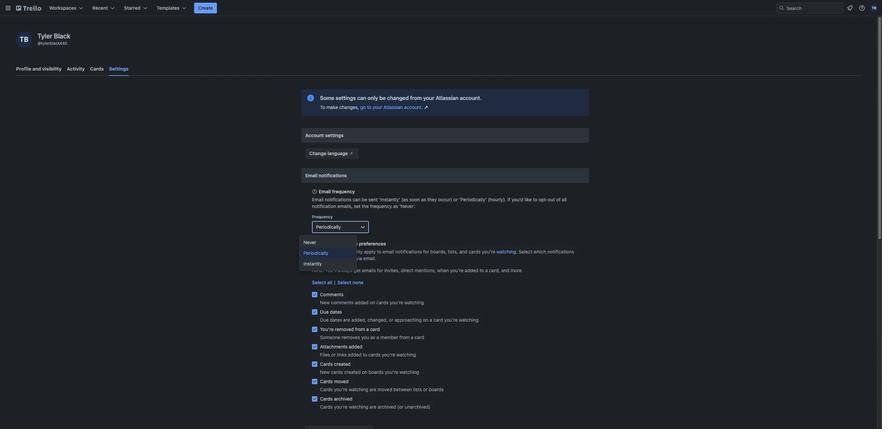 Task type: describe. For each thing, give the bounding box(es) containing it.
like inside the . select which notifications you'd like to receive via email.
[[325, 256, 332, 262]]

dates for due dates are added, changed, or approaching on a card you're watching
[[330, 318, 342, 323]]

email.
[[364, 256, 376, 262]]

due dates are added, changed, or approaching on a card you're watching
[[320, 318, 479, 323]]

workspaces
[[49, 5, 76, 11]]

to inside the . select which notifications you'd like to receive via email.
[[334, 256, 338, 262]]

note:
[[312, 268, 324, 274]]

be inside email notifications can be sent 'instantly' (as soon as they occur) or 'periodically' (hourly). if you'd like to opt-out of all notification emails, set the frequency as 'never'.
[[362, 197, 367, 203]]

cards you're watching are archived (or unarchived)
[[320, 405, 431, 410]]

can for settings
[[357, 95, 366, 101]]

change
[[309, 151, 327, 156]]

some settings can only be changed from your atlassian account.
[[320, 95, 482, 101]]

mentions,
[[415, 268, 436, 274]]

'periodically'
[[459, 197, 487, 203]]

email for email frequency
[[319, 189, 331, 195]]

create button
[[194, 3, 217, 13]]

links
[[337, 352, 347, 358]]

soon
[[410, 197, 420, 203]]

which
[[534, 249, 547, 255]]

some
[[320, 95, 334, 101]]

profile and visibility
[[16, 66, 62, 72]]

settings link
[[109, 63, 129, 76]]

removes
[[342, 335, 360, 341]]

always
[[338, 268, 353, 274]]

0 vertical spatial preferences
[[359, 241, 386, 247]]

(or
[[398, 405, 404, 410]]

(as
[[402, 197, 408, 203]]

member
[[381, 335, 398, 341]]

1 horizontal spatial only
[[368, 95, 378, 101]]

direct
[[401, 268, 414, 274]]

email for email notifications can be sent 'instantly' (as soon as they occur) or 'periodically' (hourly). if you'd like to opt-out of all notification emails, set the frequency as 'never'.
[[312, 197, 324, 203]]

0 notifications image
[[846, 4, 854, 12]]

like inside email notifications can be sent 'instantly' (as soon as they occur) or 'periodically' (hourly). if you'd like to opt-out of all notification emails, set the frequency as 'never'.
[[525, 197, 532, 203]]

sent
[[369, 197, 378, 203]]

cards for cards
[[90, 66, 104, 72]]

to make changes,
[[320, 104, 360, 110]]

changed
[[387, 95, 409, 101]]

go to your atlassian account. link
[[360, 104, 430, 111]]

cards for cards moved
[[320, 379, 333, 385]]

0 horizontal spatial account.
[[404, 104, 423, 110]]

. select which notifications you'd like to receive via email.
[[312, 249, 574, 262]]

0 vertical spatial moved
[[334, 379, 349, 385]]

select all button
[[312, 280, 332, 286]]

settings for account
[[325, 133, 344, 138]]

to left card,
[[480, 268, 484, 274]]

these preferences only apply to email notifications for boards, lists, and cards you're watching
[[312, 249, 516, 255]]

notification inside email notifications can be sent 'instantly' (as soon as they occur) or 'periodically' (hourly). if you'd like to opt-out of all notification emails, set the frequency as 'never'.
[[312, 204, 336, 209]]

1 vertical spatial periodically
[[304, 251, 328, 256]]

between
[[394, 387, 412, 393]]

someone removes you as a member from a card
[[320, 335, 424, 341]]

boards,
[[431, 249, 447, 255]]

1 horizontal spatial be
[[380, 95, 386, 101]]

added right links
[[348, 352, 362, 358]]

email notification preferences
[[319, 241, 386, 247]]

are for cards archived
[[370, 405, 377, 410]]

attachments added
[[320, 344, 363, 350]]

cards down cards created
[[331, 370, 343, 375]]

1 vertical spatial from
[[355, 327, 365, 333]]

|
[[334, 280, 336, 286]]

added up added,
[[355, 300, 369, 306]]

recent
[[92, 5, 108, 11]]

you're removed from a card
[[320, 327, 380, 333]]

change language
[[309, 151, 348, 156]]

go
[[360, 104, 366, 110]]

due for due dates are added, changed, or approaching on a card you're watching
[[320, 318, 329, 323]]

0 horizontal spatial select
[[312, 280, 326, 286]]

a left card,
[[486, 268, 488, 274]]

can for notifications
[[353, 197, 361, 203]]

cards link
[[90, 63, 104, 75]]

a left member
[[377, 335, 379, 341]]

0 vertical spatial periodically
[[316, 224, 341, 230]]

lists
[[413, 387, 422, 393]]

note: you'll always get emails for invites, direct mentions, when you're added to a card, and more.
[[312, 268, 523, 274]]

frequency
[[312, 215, 333, 220]]

to right go
[[367, 104, 372, 110]]

1 horizontal spatial moved
[[378, 387, 392, 393]]

none
[[353, 280, 364, 286]]

sm image
[[348, 150, 355, 157]]

tyler black (tylerblack440) image
[[16, 31, 32, 48]]

2 horizontal spatial on
[[423, 318, 429, 323]]

added,
[[352, 318, 367, 323]]

on for boards
[[362, 370, 368, 375]]

black
[[54, 32, 70, 40]]

go to your atlassian account.
[[360, 104, 423, 110]]

someone
[[320, 335, 341, 341]]

cards up changed,
[[377, 300, 389, 306]]

2 vertical spatial as
[[371, 335, 375, 341]]

workspaces button
[[45, 3, 87, 13]]

you'll
[[325, 268, 337, 274]]

occur)
[[438, 197, 452, 203]]

emails
[[362, 268, 376, 274]]

or right changed,
[[389, 318, 394, 323]]

to
[[320, 104, 325, 110]]

changed,
[[368, 318, 388, 323]]

notifications inside email notifications can be sent 'instantly' (as soon as they occur) or 'periodically' (hourly). if you'd like to opt-out of all notification emails, set the frequency as 'never'.
[[325, 197, 352, 203]]

email for email notifications
[[305, 173, 318, 179]]

removed
[[335, 327, 354, 333]]

activity link
[[67, 63, 85, 75]]

activity
[[67, 66, 85, 72]]

from for changed
[[410, 95, 422, 101]]

2 vertical spatial card
[[415, 335, 424, 341]]

account
[[305, 133, 324, 138]]

new for new cards created on boards you're watching
[[320, 370, 330, 375]]

cards for cards you're watching are archived (or unarchived)
[[320, 405, 333, 410]]

on for cards
[[370, 300, 375, 306]]

email notifications can be sent 'instantly' (as soon as they occur) or 'periodically' (hourly). if you'd like to opt-out of all notification emails, set the frequency as 'never'.
[[312, 197, 567, 209]]

1 horizontal spatial as
[[393, 204, 398, 209]]

receive
[[339, 256, 355, 262]]

cards for cards archived
[[320, 397, 333, 402]]

1 horizontal spatial for
[[423, 249, 429, 255]]

to down you
[[363, 352, 367, 358]]

select none button
[[338, 280, 364, 286]]

to left email
[[377, 249, 382, 255]]

0 vertical spatial are
[[343, 318, 350, 323]]

0 horizontal spatial archived
[[334, 397, 353, 402]]

more.
[[511, 268, 523, 274]]

language
[[328, 151, 348, 156]]

lists,
[[448, 249, 458, 255]]

select inside the . select which notifications you'd like to receive via email.
[[519, 249, 533, 255]]

templates
[[157, 5, 180, 11]]

tylerblack440
[[41, 41, 67, 46]]

1 horizontal spatial atlassian
[[436, 95, 459, 101]]

cards right "lists,"
[[469, 249, 481, 255]]



Task type: vqa. For each thing, say whether or not it's contained in the screenshot.
make
yes



Task type: locate. For each thing, give the bounding box(es) containing it.
1 horizontal spatial card
[[415, 335, 424, 341]]

archived down cards moved on the left bottom
[[334, 397, 353, 402]]

only up go to your atlassian account.
[[368, 95, 378, 101]]

periodically
[[316, 224, 341, 230], [304, 251, 328, 256]]

1 due from the top
[[320, 309, 329, 315]]

1 horizontal spatial archived
[[378, 405, 396, 410]]

tyler black (tylerblack440) image
[[870, 4, 879, 12]]

new for new comments added on cards you're watching
[[320, 300, 330, 306]]

can up go
[[357, 95, 366, 101]]

1 vertical spatial and
[[460, 249, 468, 255]]

boards up cards you're watching are moved between lists or boards
[[369, 370, 384, 375]]

2 horizontal spatial and
[[502, 268, 510, 274]]

email notifications
[[305, 173, 347, 179]]

notifications
[[319, 173, 347, 179], [325, 197, 352, 203], [396, 249, 422, 255], [548, 249, 574, 255]]

0 vertical spatial account.
[[460, 95, 482, 101]]

2 horizontal spatial select
[[519, 249, 533, 255]]

or right lists
[[423, 387, 428, 393]]

select down note:
[[312, 280, 326, 286]]

account settings
[[305, 133, 344, 138]]

select all | select none
[[312, 280, 364, 286]]

for
[[423, 249, 429, 255], [377, 268, 383, 274]]

from right changed
[[410, 95, 422, 101]]

to
[[367, 104, 372, 110], [533, 197, 538, 203], [377, 249, 382, 255], [334, 256, 338, 262], [480, 268, 484, 274], [363, 352, 367, 358]]

0 horizontal spatial boards
[[369, 370, 384, 375]]

new down comments
[[320, 300, 330, 306]]

0 horizontal spatial you'd
[[312, 256, 324, 262]]

on down files or links added to cards you're watching
[[362, 370, 368, 375]]

2 horizontal spatial from
[[410, 95, 422, 101]]

preferences up apply
[[359, 241, 386, 247]]

card right approaching
[[434, 318, 443, 323]]

a up you
[[367, 327, 369, 333]]

select right |
[[338, 280, 352, 286]]

account.
[[460, 95, 482, 101], [404, 104, 423, 110]]

select
[[519, 249, 533, 255], [312, 280, 326, 286], [338, 280, 352, 286]]

0 horizontal spatial moved
[[334, 379, 349, 385]]

are down cards you're watching are moved between lists or boards
[[370, 405, 377, 410]]

you'd inside email notifications can be sent 'instantly' (as soon as they occur) or 'periodically' (hourly). if you'd like to opt-out of all notification emails, set the frequency as 'never'.
[[512, 197, 524, 203]]

due for due dates
[[320, 309, 329, 315]]

are
[[343, 318, 350, 323], [370, 387, 377, 393], [370, 405, 377, 410]]

1 vertical spatial archived
[[378, 405, 396, 410]]

back to home image
[[16, 3, 41, 13]]

1 vertical spatial boards
[[429, 387, 444, 393]]

for left "boards,"
[[423, 249, 429, 255]]

1 horizontal spatial boards
[[429, 387, 444, 393]]

1 vertical spatial atlassian
[[384, 104, 403, 110]]

0 horizontal spatial like
[[325, 256, 332, 262]]

you're
[[320, 327, 334, 333]]

2 dates from the top
[[330, 318, 342, 323]]

Search field
[[785, 3, 843, 13]]

0 horizontal spatial for
[[377, 268, 383, 274]]

0 vertical spatial like
[[525, 197, 532, 203]]

from down added,
[[355, 327, 365, 333]]

you'd down these
[[312, 256, 324, 262]]

to left opt-
[[533, 197, 538, 203]]

0 horizontal spatial be
[[362, 197, 367, 203]]

.
[[516, 249, 518, 255]]

2 vertical spatial are
[[370, 405, 377, 410]]

or
[[454, 197, 458, 203], [389, 318, 394, 323], [331, 352, 336, 358], [423, 387, 428, 393]]

to left receive
[[334, 256, 338, 262]]

0 vertical spatial be
[[380, 95, 386, 101]]

dates down due dates
[[330, 318, 342, 323]]

2 vertical spatial and
[[502, 268, 510, 274]]

0 vertical spatial new
[[320, 300, 330, 306]]

like down these
[[325, 256, 332, 262]]

new
[[320, 300, 330, 306], [320, 370, 330, 375]]

notification up the frequency
[[312, 204, 336, 209]]

moved
[[334, 379, 349, 385], [378, 387, 392, 393]]

from right member
[[400, 335, 410, 341]]

are up removed
[[343, 318, 350, 323]]

email
[[305, 173, 318, 179], [319, 189, 331, 195], [312, 197, 324, 203], [319, 241, 331, 247]]

for right emails
[[377, 268, 383, 274]]

email inside email notifications can be sent 'instantly' (as soon as they occur) or 'periodically' (hourly). if you'd like to opt-out of all notification emails, set the frequency as 'never'.
[[312, 197, 324, 203]]

added
[[465, 268, 479, 274], [355, 300, 369, 306], [349, 344, 363, 350], [348, 352, 362, 358]]

get
[[354, 268, 361, 274]]

settings for some
[[336, 95, 356, 101]]

of
[[557, 197, 561, 203]]

when
[[437, 268, 449, 274]]

or inside email notifications can be sent 'instantly' (as soon as they occur) or 'periodically' (hourly). if you'd like to opt-out of all notification emails, set the frequency as 'never'.
[[454, 197, 458, 203]]

and right card,
[[502, 268, 510, 274]]

1 horizontal spatial preferences
[[359, 241, 386, 247]]

0 vertical spatial created
[[334, 362, 351, 367]]

1 vertical spatial new
[[320, 370, 330, 375]]

0 horizontal spatial card
[[370, 327, 380, 333]]

0 vertical spatial you'd
[[512, 197, 524, 203]]

your
[[423, 95, 435, 101], [373, 104, 382, 110]]

2 new from the top
[[320, 370, 330, 375]]

watching
[[497, 249, 516, 255], [405, 300, 424, 306], [459, 318, 479, 323], [397, 352, 416, 358], [400, 370, 419, 375], [349, 387, 368, 393], [349, 405, 368, 410]]

as left they
[[421, 197, 426, 203]]

1 dates from the top
[[330, 309, 342, 315]]

notifications inside the . select which notifications you'd like to receive via email.
[[548, 249, 574, 255]]

1 vertical spatial can
[[353, 197, 361, 203]]

email
[[383, 249, 394, 255]]

1 vertical spatial frequency
[[370, 204, 392, 209]]

moved left between
[[378, 387, 392, 393]]

new down cards created
[[320, 370, 330, 375]]

2 vertical spatial from
[[400, 335, 410, 341]]

added left card,
[[465, 268, 479, 274]]

your right changed
[[423, 95, 435, 101]]

2 horizontal spatial card
[[434, 318, 443, 323]]

be up go to your atlassian account.
[[380, 95, 386, 101]]

if
[[508, 197, 511, 203]]

your right go
[[373, 104, 382, 110]]

starred button
[[120, 3, 151, 13]]

0 horizontal spatial all
[[327, 280, 332, 286]]

you're
[[482, 249, 496, 255], [450, 268, 464, 274], [390, 300, 403, 306], [444, 318, 458, 323], [382, 352, 395, 358], [385, 370, 399, 375], [334, 387, 348, 393], [334, 405, 348, 410]]

search image
[[779, 5, 785, 11]]

notification up receive
[[332, 241, 358, 247]]

1 vertical spatial settings
[[325, 133, 344, 138]]

email up these
[[319, 241, 331, 247]]

0 horizontal spatial your
[[373, 104, 382, 110]]

email down email notifications
[[319, 189, 331, 195]]

0 vertical spatial archived
[[334, 397, 353, 402]]

email for email notification preferences
[[319, 241, 331, 247]]

dates down comments
[[330, 309, 342, 315]]

select right '.'
[[519, 249, 533, 255]]

invites,
[[385, 268, 400, 274]]

cards created
[[320, 362, 351, 367]]

and right profile
[[32, 66, 41, 72]]

as down 'instantly'
[[393, 204, 398, 209]]

only up via
[[354, 249, 363, 255]]

added down removes
[[349, 344, 363, 350]]

0 vertical spatial boards
[[369, 370, 384, 375]]

'instantly'
[[379, 197, 400, 203]]

the
[[362, 204, 369, 209]]

all left |
[[327, 280, 332, 286]]

1 new from the top
[[320, 300, 330, 306]]

1 horizontal spatial select
[[338, 280, 352, 286]]

settings
[[109, 66, 129, 72]]

cards for cards created
[[320, 362, 333, 367]]

0 horizontal spatial frequency
[[332, 189, 355, 195]]

files
[[320, 352, 330, 358]]

0 vertical spatial settings
[[336, 95, 356, 101]]

2 vertical spatial on
[[362, 370, 368, 375]]

or down attachments
[[331, 352, 336, 358]]

1 horizontal spatial account.
[[460, 95, 482, 101]]

email frequency
[[319, 189, 355, 195]]

as right you
[[371, 335, 375, 341]]

apply
[[364, 249, 376, 255]]

1 vertical spatial for
[[377, 268, 383, 274]]

1 vertical spatial are
[[370, 387, 377, 393]]

2 due from the top
[[320, 318, 329, 323]]

1 vertical spatial be
[[362, 197, 367, 203]]

can up set
[[353, 197, 361, 203]]

these
[[312, 249, 325, 255]]

a down approaching
[[411, 335, 414, 341]]

boards right lists
[[429, 387, 444, 393]]

1 horizontal spatial all
[[562, 197, 567, 203]]

to inside email notifications can be sent 'instantly' (as soon as they occur) or 'periodically' (hourly). if you'd like to opt-out of all notification emails, set the frequency as 'never'.
[[533, 197, 538, 203]]

1 horizontal spatial like
[[525, 197, 532, 203]]

cards
[[469, 249, 481, 255], [377, 300, 389, 306], [369, 352, 381, 358], [331, 370, 343, 375]]

via
[[356, 256, 362, 262]]

0 horizontal spatial from
[[355, 327, 365, 333]]

frequency down sent
[[370, 204, 392, 209]]

card up "someone removes you as a member from a card"
[[370, 327, 380, 333]]

visibility
[[42, 66, 62, 72]]

can inside email notifications can be sent 'instantly' (as soon as they occur) or 'periodically' (hourly). if you'd like to opt-out of all notification emails, set the frequency as 'never'.
[[353, 197, 361, 203]]

due
[[320, 309, 329, 315], [320, 318, 329, 323]]

change language link
[[305, 148, 359, 159]]

archived
[[334, 397, 353, 402], [378, 405, 396, 410]]

card down approaching
[[415, 335, 424, 341]]

never
[[304, 240, 316, 246]]

1 vertical spatial all
[[327, 280, 332, 286]]

0 vertical spatial card
[[434, 318, 443, 323]]

0 vertical spatial only
[[368, 95, 378, 101]]

watching link
[[497, 249, 516, 255]]

(hourly).
[[488, 197, 506, 203]]

0 vertical spatial for
[[423, 249, 429, 255]]

1 vertical spatial due
[[320, 318, 329, 323]]

0 horizontal spatial on
[[362, 370, 368, 375]]

created
[[334, 362, 351, 367], [344, 370, 361, 375]]

email down change
[[305, 173, 318, 179]]

cards archived
[[320, 397, 353, 402]]

create
[[198, 5, 213, 11]]

frequency inside email notifications can be sent 'instantly' (as soon as they occur) or 'periodically' (hourly). if you'd like to opt-out of all notification emails, set the frequency as 'never'.
[[370, 204, 392, 209]]

1 horizontal spatial from
[[400, 335, 410, 341]]

preferences up receive
[[327, 249, 353, 255]]

cards you're watching are moved between lists or boards
[[320, 387, 444, 393]]

notifications right which
[[548, 249, 574, 255]]

1 vertical spatial on
[[423, 318, 429, 323]]

0 vertical spatial notification
[[312, 204, 336, 209]]

0 vertical spatial all
[[562, 197, 567, 203]]

a right approaching
[[430, 318, 432, 323]]

set
[[354, 204, 361, 209]]

1 vertical spatial like
[[325, 256, 332, 262]]

all right of
[[562, 197, 567, 203]]

notifications up the email frequency
[[319, 173, 347, 179]]

all
[[562, 197, 567, 203], [327, 280, 332, 286]]

1 vertical spatial card
[[370, 327, 380, 333]]

email up the frequency
[[312, 197, 324, 203]]

starred
[[124, 5, 141, 11]]

0 horizontal spatial and
[[32, 66, 41, 72]]

0 vertical spatial frequency
[[332, 189, 355, 195]]

cards moved
[[320, 379, 349, 385]]

from for member
[[400, 335, 410, 341]]

dates for due dates
[[330, 309, 342, 315]]

0 horizontal spatial atlassian
[[384, 104, 403, 110]]

0 vertical spatial from
[[410, 95, 422, 101]]

2 horizontal spatial as
[[421, 197, 426, 203]]

templates button
[[153, 3, 190, 13]]

settings up changes,
[[336, 95, 356, 101]]

1 vertical spatial moved
[[378, 387, 392, 393]]

you
[[361, 335, 369, 341]]

1 vertical spatial account.
[[404, 104, 423, 110]]

opt-
[[539, 197, 548, 203]]

like left opt-
[[525, 197, 532, 203]]

comments
[[331, 300, 354, 306]]

created down links
[[334, 362, 351, 367]]

are up cards you're watching are archived (or unarchived)
[[370, 387, 377, 393]]

attachments
[[320, 344, 348, 350]]

0 horizontal spatial preferences
[[327, 249, 353, 255]]

open information menu image
[[859, 5, 866, 11]]

new comments added on cards you're watching
[[320, 300, 424, 306]]

0 horizontal spatial only
[[354, 249, 363, 255]]

periodically up instantly
[[304, 251, 328, 256]]

dates
[[330, 309, 342, 315], [330, 318, 342, 323]]

on right approaching
[[423, 318, 429, 323]]

cards for cards you're watching are moved between lists or boards
[[320, 387, 333, 393]]

1 horizontal spatial frequency
[[370, 204, 392, 209]]

1 vertical spatial as
[[393, 204, 398, 209]]

1 horizontal spatial your
[[423, 95, 435, 101]]

'never'.
[[400, 204, 416, 209]]

primary element
[[0, 0, 883, 16]]

files or links added to cards you're watching
[[320, 352, 416, 358]]

are for cards moved
[[370, 387, 377, 393]]

card,
[[489, 268, 500, 274]]

0 horizontal spatial as
[[371, 335, 375, 341]]

periodically down the frequency
[[316, 224, 341, 230]]

as
[[421, 197, 426, 203], [393, 204, 398, 209], [371, 335, 375, 341]]

0 vertical spatial your
[[423, 95, 435, 101]]

comments
[[320, 292, 344, 298]]

changes,
[[339, 104, 359, 110]]

settings up language
[[325, 133, 344, 138]]

0 vertical spatial and
[[32, 66, 41, 72]]

1 vertical spatial notification
[[332, 241, 358, 247]]

and right "lists,"
[[460, 249, 468, 255]]

or right occur)
[[454, 197, 458, 203]]

frequency up emails, in the left of the page
[[332, 189, 355, 195]]

moved up cards archived
[[334, 379, 349, 385]]

1 vertical spatial created
[[344, 370, 361, 375]]

make
[[327, 104, 338, 110]]

1 horizontal spatial and
[[460, 249, 468, 255]]

0 vertical spatial due
[[320, 309, 329, 315]]

a
[[486, 268, 488, 274], [430, 318, 432, 323], [367, 327, 369, 333], [377, 335, 379, 341], [411, 335, 414, 341]]

1 vertical spatial only
[[354, 249, 363, 255]]

on up changed,
[[370, 300, 375, 306]]

notifications up direct
[[396, 249, 422, 255]]

1 vertical spatial preferences
[[327, 249, 353, 255]]

recent button
[[88, 3, 119, 13]]

you'd inside the . select which notifications you'd like to receive via email.
[[312, 256, 324, 262]]

all inside email notifications can be sent 'instantly' (as soon as they occur) or 'periodically' (hourly). if you'd like to opt-out of all notification emails, set the frequency as 'never'.
[[562, 197, 567, 203]]

tyler black @ tylerblack440
[[38, 32, 70, 46]]

instantly
[[304, 261, 322, 267]]

be up the
[[362, 197, 367, 203]]

created down cards created
[[344, 370, 361, 375]]

1 vertical spatial dates
[[330, 318, 342, 323]]

0 vertical spatial on
[[370, 300, 375, 306]]

cards down "someone removes you as a member from a card"
[[369, 352, 381, 358]]

you'd right if
[[512, 197, 524, 203]]

notifications down the email frequency
[[325, 197, 352, 203]]

archived left (or
[[378, 405, 396, 410]]

0 vertical spatial as
[[421, 197, 426, 203]]



